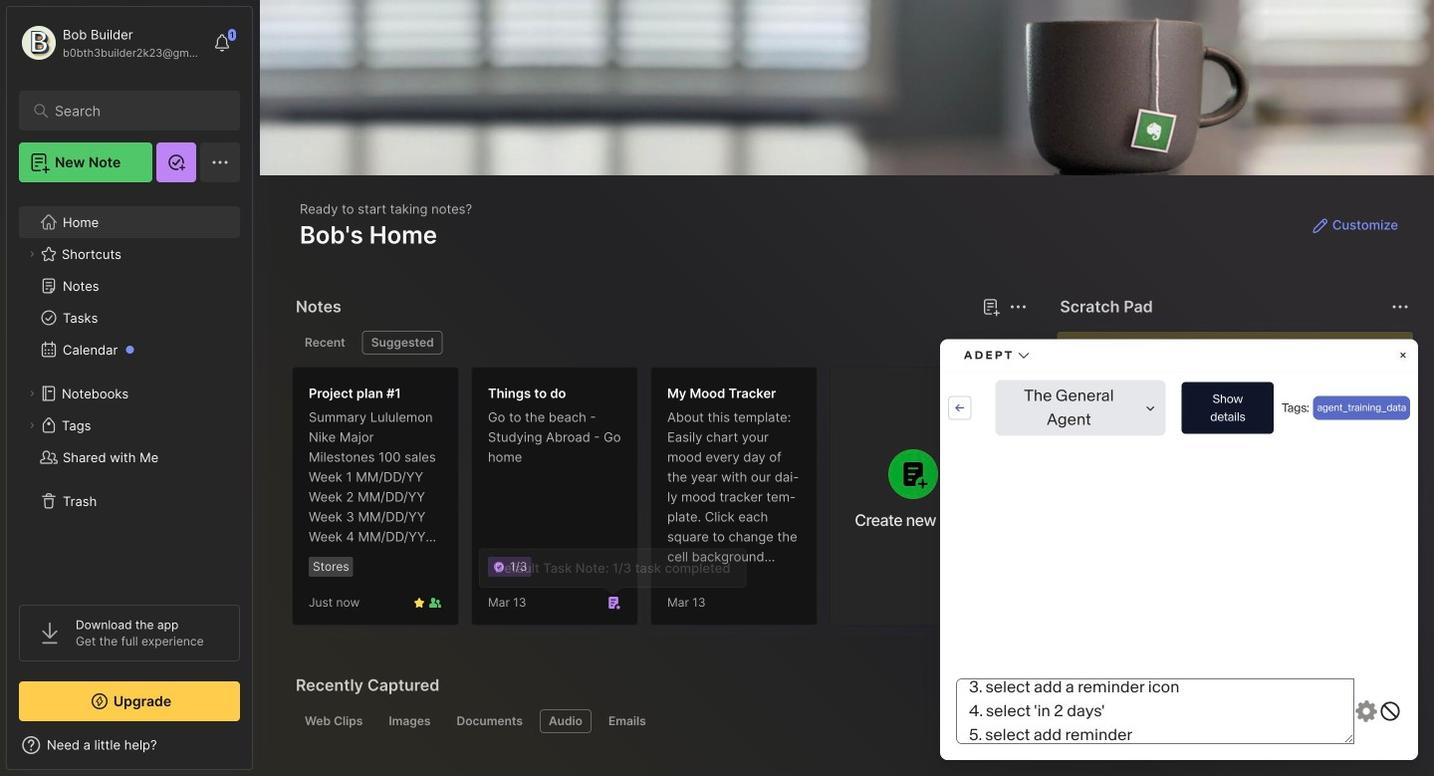 Task type: vqa. For each thing, say whether or not it's contained in the screenshot.
search box inside MAIN element
yes



Task type: locate. For each thing, give the bounding box(es) containing it.
Add filters field
[[569, 70, 593, 94]]

Search text field
[[55, 102, 214, 121]]

tree
[[7, 194, 252, 587]]

Sort options field
[[541, 70, 565, 94]]

add a reminder image
[[652, 737, 675, 761]]

More actions field
[[1392, 22, 1416, 47]]

None search field
[[55, 99, 214, 123]]

View options field
[[593, 70, 621, 94]]

Add tag field
[[719, 740, 869, 758]]

main element
[[0, 0, 259, 776]]

Note Editor text field
[[640, 103, 1428, 728]]

Account field
[[19, 23, 203, 63]]



Task type: describe. For each thing, give the bounding box(es) containing it.
more actions image
[[1392, 23, 1416, 47]]

tree inside main element
[[7, 194, 252, 587]]

add filters image
[[569, 70, 593, 94]]

click to collapse image
[[252, 739, 266, 763]]

note window element
[[639, 6, 1429, 770]]

expand note image
[[654, 23, 677, 47]]

add tag image
[[685, 737, 709, 761]]

WHAT'S NEW field
[[7, 729, 252, 761]]

none search field inside main element
[[55, 99, 214, 123]]

expand tags image
[[26, 419, 38, 431]]

expand notebooks image
[[26, 388, 38, 399]]



